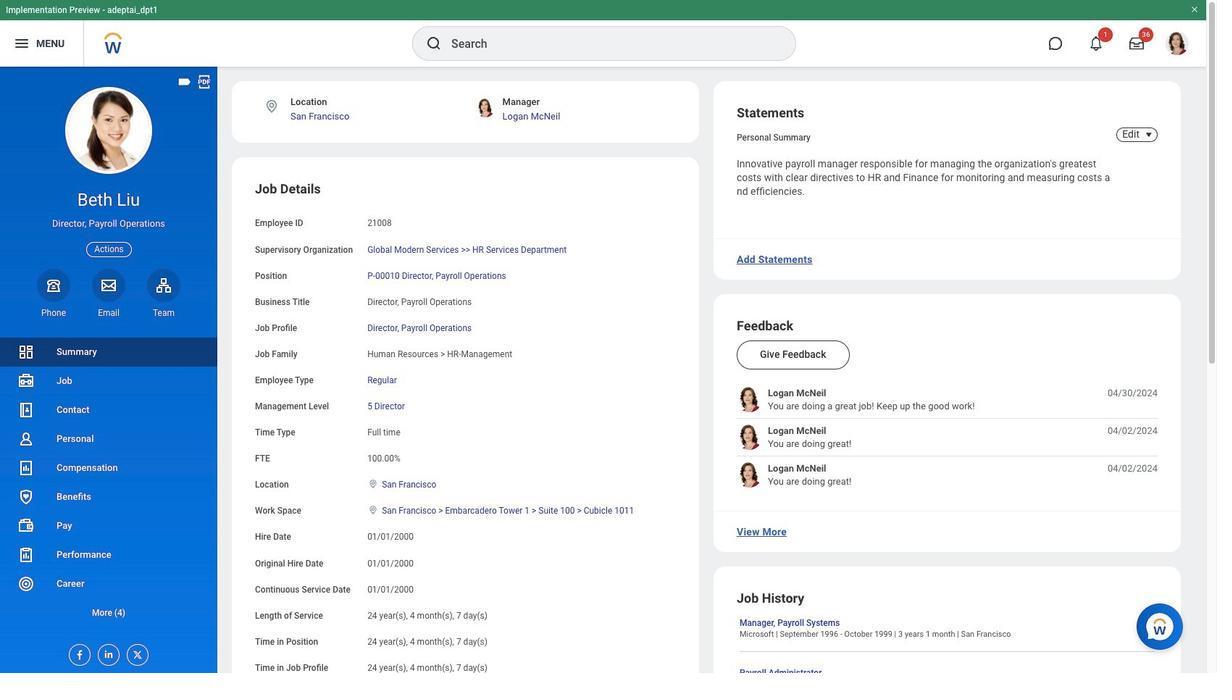 Task type: locate. For each thing, give the bounding box(es) containing it.
group
[[255, 181, 676, 673]]

view team image
[[155, 277, 173, 294]]

inbox large image
[[1130, 36, 1145, 51]]

caret down image
[[1141, 129, 1158, 141]]

1 employee's photo (logan mcneil) image from the top
[[737, 387, 763, 413]]

list
[[0, 338, 217, 628], [737, 387, 1158, 488]]

facebook image
[[70, 645, 86, 661]]

2 vertical spatial employee's photo (logan mcneil) image
[[737, 463, 763, 488]]

banner
[[0, 0, 1207, 67]]

job image
[[17, 373, 35, 390]]

1 vertical spatial location image
[[368, 479, 379, 490]]

navigation pane region
[[0, 67, 217, 673]]

employee's photo (logan mcneil) image
[[737, 387, 763, 413], [737, 425, 763, 450], [737, 463, 763, 488]]

0 vertical spatial employee's photo (logan mcneil) image
[[737, 387, 763, 413]]

mail image
[[100, 277, 117, 294]]

profile logan mcneil image
[[1166, 32, 1190, 58]]

compensation image
[[17, 460, 35, 477]]

1 horizontal spatial list
[[737, 387, 1158, 488]]

0 horizontal spatial list
[[0, 338, 217, 628]]

location image
[[264, 99, 280, 115], [368, 479, 379, 490]]

0 horizontal spatial location image
[[264, 99, 280, 115]]

3 employee's photo (logan mcneil) image from the top
[[737, 463, 763, 488]]

1 horizontal spatial location image
[[368, 479, 379, 490]]

1 vertical spatial employee's photo (logan mcneil) image
[[737, 425, 763, 450]]

0 vertical spatial location image
[[264, 99, 280, 115]]

close environment banner image
[[1191, 5, 1200, 14]]

Search Workday  search field
[[452, 28, 766, 59]]

justify image
[[13, 35, 30, 52]]



Task type: describe. For each thing, give the bounding box(es) containing it.
2 employee's photo (logan mcneil) image from the top
[[737, 425, 763, 450]]

linkedin image
[[99, 645, 115, 660]]

search image
[[426, 35, 443, 52]]

x image
[[128, 645, 144, 661]]

tag image
[[177, 74, 193, 90]]

team beth liu element
[[147, 307, 181, 319]]

benefits image
[[17, 489, 35, 506]]

full time element
[[368, 425, 401, 438]]

phone image
[[43, 277, 64, 294]]

location image
[[368, 506, 379, 516]]

pay image
[[17, 518, 35, 535]]

email beth liu element
[[92, 307, 125, 319]]

career image
[[17, 576, 35, 593]]

view printable version (pdf) image
[[196, 74, 212, 90]]

contact image
[[17, 402, 35, 419]]

notifications large image
[[1090, 36, 1104, 51]]

personal summary element
[[737, 130, 811, 143]]

performance image
[[17, 547, 35, 564]]

personal image
[[17, 431, 35, 448]]

summary image
[[17, 344, 35, 361]]

phone beth liu element
[[37, 307, 70, 319]]



Task type: vqa. For each thing, say whether or not it's contained in the screenshot.
Change Selection "Icon"
no



